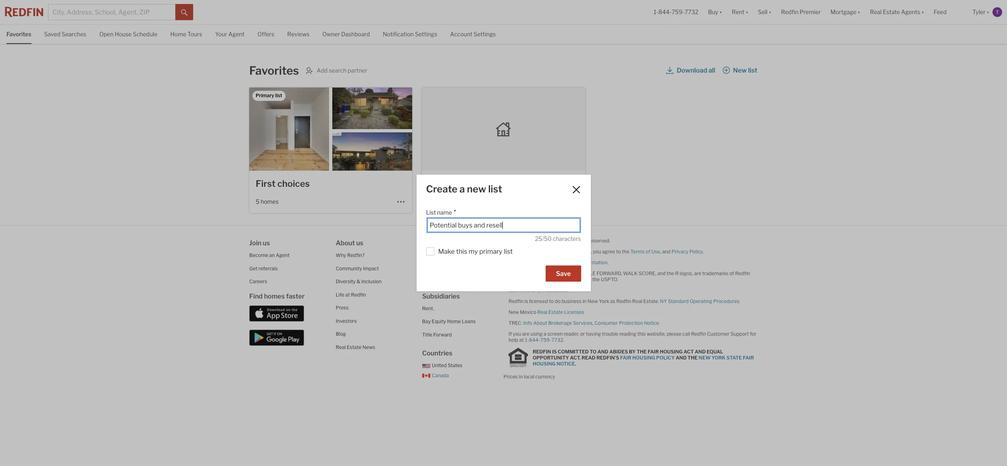 Task type: vqa. For each thing, say whether or not it's contained in the screenshot.
related at the bottom right of page
no



Task type: locate. For each thing, give the bounding box(es) containing it.
homes right 5
[[261, 198, 279, 205]]

photo of 5712 solano ave, richmond, ca 94805 image
[[333, 88, 413, 129]]

1 horizontal spatial list
[[504, 248, 513, 255]]

and right use at bottom right
[[663, 249, 671, 255]]

join us
[[249, 239, 270, 247]]

about up using
[[534, 320, 548, 326]]

2 horizontal spatial the
[[667, 270, 675, 276]]

0 vertical spatial 1-844-759-7732 link
[[654, 9, 699, 15]]

1 horizontal spatial at
[[520, 337, 524, 343]]

reader,
[[564, 331, 580, 337]]

0 vertical spatial list
[[749, 67, 758, 74]]

1 horizontal spatial or
[[563, 276, 567, 283]]

the right by
[[637, 349, 647, 355]]

open house schedule link
[[99, 25, 158, 43]]

in right "pending"
[[588, 276, 592, 283]]

find down careers
[[249, 292, 263, 300]]

0 horizontal spatial the
[[593, 276, 600, 283]]

2 horizontal spatial in
[[588, 276, 592, 283]]

0 horizontal spatial ,
[[593, 320, 594, 326]]

0 horizontal spatial agent
[[229, 31, 245, 38]]

diversity & inclusion
[[336, 278, 382, 285]]

0 vertical spatial real
[[633, 298, 643, 304]]

life at redfin button
[[336, 292, 366, 298]]

equal housing opportunity image
[[509, 348, 528, 367]]

agent right your
[[229, 31, 245, 38]]

0 vertical spatial ,
[[661, 249, 662, 255]]

use
[[652, 249, 661, 255]]

settings right account
[[474, 31, 496, 38]]

registered
[[538, 276, 562, 283]]

us for find us
[[437, 239, 444, 247]]

ny
[[661, 298, 667, 304]]

offers
[[258, 31, 275, 38]]

redfin
[[782, 9, 799, 15], [736, 270, 751, 276], [351, 292, 366, 298], [509, 298, 524, 304], [617, 298, 632, 304], [692, 331, 707, 337]]

0 horizontal spatial fair
[[621, 355, 632, 361]]

of left use at bottom right
[[646, 249, 651, 255]]

in right business
[[583, 298, 587, 304]]

do not sell or share my personal information link
[[509, 260, 608, 266]]

a left new
[[460, 183, 465, 195]]

equal
[[707, 349, 724, 355]]

759- for 1-844-759-7732 .
[[541, 337, 552, 343]]

844- for 1-844-759-7732
[[659, 9, 672, 15]]

1 vertical spatial about
[[534, 320, 548, 326]]

redfin down do not sell or share my personal information 'link'
[[543, 270, 561, 276]]

ny standard operating procedures link
[[661, 298, 740, 304]]

0 vertical spatial find
[[422, 239, 436, 247]]

you inside 'if you are using a screen reader, or having trouble reading this website, please call redfin customer support for help at'
[[513, 331, 521, 337]]

0 vertical spatial or
[[534, 260, 538, 266]]

1 settings from the left
[[415, 31, 438, 38]]

. right screen
[[564, 337, 565, 343]]

1 horizontal spatial settings
[[474, 31, 496, 38]]

1 horizontal spatial 1-844-759-7732 link
[[654, 9, 699, 15]]

0 horizontal spatial all
[[537, 270, 542, 276]]

0 horizontal spatial are
[[523, 331, 530, 337]]

favorites left "saved" on the top left of page
[[6, 31, 31, 38]]

, left the privacy
[[661, 249, 662, 255]]

in left local
[[519, 374, 523, 380]]

the left new
[[688, 355, 698, 361]]

photo of 629 beloit ave, kensington, ca 94708 image
[[333, 132, 413, 190]]

1- for 1-844-759-7732
[[654, 9, 659, 15]]

redfin right as
[[617, 298, 632, 304]]

1 horizontal spatial us
[[356, 239, 364, 247]]

0 horizontal spatial 1-
[[525, 337, 529, 343]]

to right agree
[[617, 249, 621, 255]]

5 homes
[[256, 198, 279, 205]]

redfin right trademarks
[[736, 270, 751, 276]]

search
[[329, 67, 347, 74]]

home tours link
[[170, 25, 202, 43]]

0 vertical spatial my
[[469, 248, 478, 255]]

0 horizontal spatial 1-844-759-7732 link
[[525, 337, 564, 343]]

trec: info about brokerage services , consumer protection notice
[[509, 320, 660, 326]]

your agent
[[215, 31, 245, 38]]

all right download
[[709, 67, 716, 74]]

1 horizontal spatial new
[[588, 298, 598, 304]]

my inside create a new list dialog
[[469, 248, 478, 255]]

and right to
[[598, 349, 609, 355]]

owner dashboard
[[323, 31, 370, 38]]

1-
[[654, 9, 659, 15], [525, 337, 529, 343]]

0 vertical spatial homes
[[261, 198, 279, 205]]

1 vertical spatial all
[[537, 270, 542, 276]]

why
[[336, 252, 346, 258]]

1 horizontal spatial find
[[422, 239, 436, 247]]

2 horizontal spatial us
[[437, 239, 444, 247]]

and right policy
[[676, 355, 687, 361]]

0 vertical spatial 1-
[[654, 9, 659, 15]]

0 vertical spatial in
[[588, 276, 592, 283]]

are left using
[[523, 331, 530, 337]]

united states
[[432, 362, 463, 368]]

agent
[[229, 31, 245, 38], [276, 252, 290, 258]]

1 horizontal spatial of
[[730, 270, 735, 276]]

2 vertical spatial or
[[581, 331, 585, 337]]

estate down do
[[549, 309, 563, 315]]

save
[[556, 270, 571, 278]]

1 vertical spatial list
[[489, 183, 503, 195]]

fair inside redfin is committed to and abides by the fair housing act and equal opportunity act. read redfin's
[[648, 349, 659, 355]]

get referrals
[[249, 265, 278, 271]]

all down share
[[537, 270, 542, 276]]

privacy
[[672, 249, 689, 255]]

1 horizontal spatial all
[[709, 67, 716, 74]]

standard
[[668, 298, 689, 304]]

0 horizontal spatial 759-
[[541, 337, 552, 343]]

rent.
[[422, 305, 434, 311]]

2 us from the left
[[356, 239, 364, 247]]

1 vertical spatial this
[[638, 331, 646, 337]]

1 vertical spatial home
[[447, 318, 461, 324]]

1 vertical spatial new
[[588, 298, 598, 304]]

0 vertical spatial to
[[617, 249, 621, 255]]

forward,
[[597, 270, 623, 276]]

0 horizontal spatial housing
[[533, 361, 556, 367]]

real down licensed
[[538, 309, 548, 315]]

the left terms
[[622, 249, 630, 255]]

screen
[[548, 331, 563, 337]]

1 horizontal spatial my
[[553, 260, 560, 266]]

redfin left the premier
[[782, 9, 799, 15]]

1 vertical spatial at
[[520, 337, 524, 343]]

licenses
[[565, 309, 585, 315]]

0 vertical spatial this
[[456, 248, 468, 255]]

mexico
[[520, 309, 537, 315]]

0 vertical spatial you
[[593, 249, 602, 255]]

blog
[[336, 331, 346, 337]]

the left r
[[667, 270, 675, 276]]

help
[[509, 337, 519, 343]]

0 horizontal spatial my
[[469, 248, 478, 255]]

or left "pending"
[[563, 276, 567, 283]]

choices
[[278, 178, 310, 189]]

in inside redfin and all redfin variants, title forward, walk score, and the r logos, are trademarks of redfin corporation, registered or pending in the uspto.
[[588, 276, 592, 283]]

at inside 'if you are using a screen reader, or having trouble reading this website, please call redfin customer support for help at'
[[520, 337, 524, 343]]

2 settings from the left
[[474, 31, 496, 38]]

favorites down offers
[[249, 64, 299, 77]]

real down blog
[[336, 344, 346, 350]]

this inside 'if you are using a screen reader, or having trouble reading this website, please call redfin customer support for help at'
[[638, 331, 646, 337]]

1 horizontal spatial a
[[544, 331, 547, 337]]

are right 'logos,'
[[695, 270, 702, 276]]

0 horizontal spatial us
[[263, 239, 270, 247]]

1 horizontal spatial estate
[[549, 309, 563, 315]]

2 horizontal spatial list
[[749, 67, 758, 74]]

0 vertical spatial 759-
[[672, 9, 685, 15]]

1 vertical spatial you
[[513, 331, 521, 337]]

redfin for is
[[533, 349, 551, 355]]

0 horizontal spatial settings
[[415, 31, 438, 38]]

community impact
[[336, 265, 379, 271]]

0 horizontal spatial 7732
[[552, 337, 564, 343]]

updated january 2023: by searching, you agree to the terms of use , and privacy policy .
[[509, 249, 704, 255]]

you right if
[[513, 331, 521, 337]]

3 us from the left
[[437, 239, 444, 247]]

is
[[525, 298, 529, 304]]

contact us button
[[422, 252, 448, 258]]

variants,
[[562, 270, 581, 276]]

redfin inside redfin is committed to and abides by the fair housing act and equal opportunity act. read redfin's
[[533, 349, 551, 355]]

1 vertical spatial 844-
[[529, 337, 541, 343]]

us up make
[[437, 239, 444, 247]]

estate left news
[[347, 344, 362, 350]]

1 vertical spatial ,
[[593, 320, 594, 326]]

1 vertical spatial are
[[523, 331, 530, 337]]

0 horizontal spatial to
[[549, 298, 554, 304]]

home left loans
[[447, 318, 461, 324]]

0 horizontal spatial this
[[456, 248, 468, 255]]

your
[[215, 31, 227, 38]]

settings right notification
[[415, 31, 438, 38]]

notice
[[645, 320, 660, 326]]

saved searches
[[44, 31, 86, 38]]

us
[[442, 252, 448, 258]]

us for join us
[[263, 239, 270, 247]]

the inside redfin is committed to and abides by the fair housing act and equal opportunity act. read redfin's
[[637, 349, 647, 355]]

0 horizontal spatial list
[[489, 183, 503, 195]]

rent. button
[[422, 305, 434, 311]]

redfin for and
[[509, 270, 527, 276]]

redfin down 1-844-759-7732 .
[[533, 349, 551, 355]]

0 vertical spatial all
[[709, 67, 716, 74]]

0 vertical spatial 844-
[[659, 9, 672, 15]]

bay
[[422, 318, 431, 324]]

this right reading
[[638, 331, 646, 337]]

redfin inside redfin and all redfin variants, title forward, walk score, and the r logos, are trademarks of redfin corporation, registered or pending in the uspto.
[[736, 270, 751, 276]]

title forward
[[422, 332, 452, 338]]

list
[[749, 67, 758, 74], [489, 183, 503, 195], [504, 248, 513, 255]]

download the redfin app from the google play store image
[[249, 330, 304, 346]]

2 horizontal spatial housing
[[660, 349, 683, 355]]

0 vertical spatial favorites
[[6, 31, 31, 38]]

1-844-759-7732 link
[[654, 9, 699, 15], [525, 337, 564, 343]]

0 horizontal spatial a
[[460, 183, 465, 195]]

1 vertical spatial homes
[[264, 292, 285, 300]]

real estate news button
[[336, 344, 376, 350]]

about up why at bottom left
[[336, 239, 355, 247]]

redfin inside button
[[782, 9, 799, 15]]

2 vertical spatial new
[[509, 309, 519, 315]]

press button
[[336, 305, 349, 311]]

countries
[[422, 350, 453, 357]]

info about brokerage services link
[[524, 320, 593, 326]]

submit search image
[[181, 9, 188, 16]]

my left primary
[[469, 248, 478, 255]]

1 horizontal spatial 7732
[[685, 9, 699, 15]]

homes up download the redfin app on the apple app store image
[[264, 292, 285, 300]]

for
[[750, 331, 757, 337]]

0 horizontal spatial home
[[170, 31, 186, 38]]

become an agent
[[249, 252, 290, 258]]

consumer
[[595, 320, 618, 326]]

.
[[703, 249, 704, 255], [608, 260, 609, 266], [564, 337, 565, 343], [575, 361, 577, 367]]

housing
[[660, 349, 683, 355], [633, 355, 656, 361], [533, 361, 556, 367]]

, up having
[[593, 320, 594, 326]]

and right act
[[695, 349, 706, 355]]

1 horizontal spatial this
[[638, 331, 646, 337]]

you up information
[[593, 249, 602, 255]]

1 horizontal spatial about
[[534, 320, 548, 326]]

pending
[[568, 276, 587, 283]]

do
[[509, 260, 515, 266]]

0 vertical spatial agent
[[229, 31, 245, 38]]

0 horizontal spatial find
[[249, 292, 263, 300]]

investors button
[[336, 318, 357, 324]]

to left do
[[549, 298, 554, 304]]

the left uspto.
[[593, 276, 600, 283]]

of right trademarks
[[730, 270, 735, 276]]

add search partner button
[[306, 67, 368, 75]]

1 us from the left
[[263, 239, 270, 247]]

1 horizontal spatial are
[[695, 270, 702, 276]]

and down sell
[[528, 270, 536, 276]]

policy
[[690, 249, 703, 255]]

2023
[[538, 238, 551, 244]]

housing inside new york state fair housing notice
[[533, 361, 556, 367]]

please
[[667, 331, 682, 337]]

0 vertical spatial a
[[460, 183, 465, 195]]

1 horizontal spatial 1-
[[654, 9, 659, 15]]

this right make
[[456, 248, 468, 255]]

download the redfin app on the apple app store image
[[249, 305, 304, 321]]

or down services
[[581, 331, 585, 337]]

homes for 5
[[261, 198, 279, 205]]

investors
[[336, 318, 357, 324]]

new inside button
[[734, 67, 747, 74]]

0 horizontal spatial new
[[509, 309, 519, 315]]

home left tours
[[170, 31, 186, 38]]

redfin down not
[[509, 270, 527, 276]]

housing inside redfin is committed to and abides by the fair housing act and equal opportunity act. read redfin's
[[660, 349, 683, 355]]

0 horizontal spatial in
[[519, 374, 523, 380]]

redfin down the &
[[351, 292, 366, 298]]

at right help
[[520, 337, 524, 343]]

act.
[[570, 355, 581, 361]]

1 horizontal spatial housing
[[633, 355, 656, 361]]

account
[[450, 31, 473, 38]]

list inside button
[[749, 67, 758, 74]]

0 horizontal spatial of
[[646, 249, 651, 255]]

searches
[[62, 31, 86, 38]]

redfin right call
[[692, 331, 707, 337]]

us up redfin?
[[356, 239, 364, 247]]

759- for 1-844-759-7732
[[672, 9, 685, 15]]

a right using
[[544, 331, 547, 337]]

if
[[509, 331, 512, 337]]

estate
[[549, 309, 563, 315], [347, 344, 362, 350]]

real left estate.
[[633, 298, 643, 304]]

at right life
[[346, 292, 350, 298]]

reviews
[[287, 31, 310, 38]]

1 horizontal spatial you
[[593, 249, 602, 255]]

or right sell
[[534, 260, 538, 266]]

my right share
[[553, 260, 560, 266]]

0 vertical spatial are
[[695, 270, 702, 276]]

0 horizontal spatial or
[[534, 260, 538, 266]]

read
[[582, 355, 596, 361]]

1- for 1-844-759-7732 .
[[525, 337, 529, 343]]

find up contact
[[422, 239, 436, 247]]

canadian flag image
[[422, 374, 431, 378]]

7732 for 1-844-759-7732 .
[[552, 337, 564, 343]]

us right join
[[263, 239, 270, 247]]

new for new mexico real estate licenses
[[509, 309, 519, 315]]

2023:
[[548, 249, 561, 255]]

2 horizontal spatial fair
[[743, 355, 755, 361]]

home tours
[[170, 31, 202, 38]]

1 horizontal spatial favorites
[[249, 64, 299, 77]]

settings for account settings
[[474, 31, 496, 38]]

agent right 'an'
[[276, 252, 290, 258]]

844- for 1-844-759-7732 .
[[529, 337, 541, 343]]

0 horizontal spatial 844-
[[529, 337, 541, 343]]

primary
[[480, 248, 503, 255]]



Task type: describe. For each thing, give the bounding box(es) containing it.
create a new list element
[[426, 183, 562, 195]]

to
[[590, 349, 597, 355]]

info
[[524, 320, 533, 326]]

1 vertical spatial to
[[549, 298, 554, 304]]

schedule
[[133, 31, 158, 38]]

currency
[[536, 374, 556, 380]]

1 vertical spatial in
[[583, 298, 587, 304]]

1 horizontal spatial the
[[688, 355, 698, 361]]

1 vertical spatial my
[[553, 260, 560, 266]]

community
[[336, 265, 362, 271]]

list name. required field. element
[[426, 205, 577, 217]]

. right the privacy
[[703, 249, 704, 255]]

homes for find
[[264, 292, 285, 300]]

user photo image
[[993, 7, 1003, 17]]

all inside redfin and all redfin variants, title forward, walk score, and the r logos, are trademarks of redfin corporation, registered or pending in the uspto.
[[537, 270, 542, 276]]

score,
[[639, 270, 657, 276]]

1 horizontal spatial home
[[447, 318, 461, 324]]

why redfin?
[[336, 252, 365, 258]]

act
[[684, 349, 694, 355]]

save button
[[546, 265, 581, 282]]

faster
[[286, 292, 305, 300]]

saved
[[44, 31, 61, 38]]

redfin and all redfin variants, title forward, walk score, and the r logos, are trademarks of redfin corporation, registered or pending in the uspto.
[[509, 270, 751, 283]]

0 horizontal spatial real
[[336, 344, 346, 350]]

open house schedule
[[99, 31, 158, 38]]

us flag image
[[422, 364, 431, 368]]

list
[[426, 209, 436, 216]]

fair inside new york state fair housing notice
[[743, 355, 755, 361]]

life at redfin
[[336, 292, 366, 298]]

do
[[555, 298, 561, 304]]

1 vertical spatial 1-844-759-7732 link
[[525, 337, 564, 343]]

new for new list
[[734, 67, 747, 74]]

news
[[363, 344, 376, 350]]

services
[[573, 320, 593, 326]]

and right the score,
[[658, 270, 666, 276]]

title forward button
[[422, 332, 452, 338]]

0 horizontal spatial and
[[598, 349, 609, 355]]

copyright:
[[509, 238, 532, 244]]

1 horizontal spatial ,
[[661, 249, 662, 255]]

photo of 1731 15th st image
[[249, 88, 329, 171]]

1 vertical spatial estate
[[347, 344, 362, 350]]

. down agree
[[608, 260, 609, 266]]

redfin inside 'if you are using a screen reader, or having trouble reading this website, please call redfin customer support for help at'
[[692, 331, 707, 337]]

create a new list dialog
[[417, 175, 591, 291]]

new list
[[734, 67, 758, 74]]

procedures
[[714, 298, 740, 304]]

create
[[426, 183, 458, 195]]

owner
[[323, 31, 340, 38]]

find for find homes faster
[[249, 292, 263, 300]]

trec:
[[509, 320, 523, 326]]

join
[[249, 239, 262, 247]]

community impact button
[[336, 265, 379, 271]]

2 vertical spatial list
[[504, 248, 513, 255]]

referrals
[[259, 265, 278, 271]]

updated
[[509, 249, 528, 255]]

corporation,
[[509, 276, 537, 283]]

get
[[249, 265, 258, 271]]

new york state fair housing notice
[[533, 355, 755, 367]]

by
[[629, 349, 636, 355]]

0 horizontal spatial favorites
[[6, 31, 31, 38]]

of inside redfin and all redfin variants, title forward, walk score, and the r logos, are trademarks of redfin corporation, registered or pending in the uspto.
[[730, 270, 735, 276]]

25
[[535, 235, 542, 242]]

1 vertical spatial favorites
[[249, 64, 299, 77]]

a inside 'if you are using a screen reader, or having trouble reading this website, please call redfin customer support for help at'
[[544, 331, 547, 337]]

logos,
[[680, 270, 693, 276]]

us for about us
[[356, 239, 364, 247]]

1 horizontal spatial to
[[617, 249, 621, 255]]

settings for notification settings
[[415, 31, 438, 38]]

feed button
[[930, 0, 968, 24]]

are inside 'if you are using a screen reader, or having trouble reading this website, please call redfin customer support for help at'
[[523, 331, 530, 337]]

make this my primary list
[[439, 248, 513, 255]]

impact
[[363, 265, 379, 271]]

terms of use link
[[631, 249, 661, 255]]

notification settings
[[383, 31, 438, 38]]

house
[[115, 31, 132, 38]]

1 horizontal spatial and
[[676, 355, 687, 361]]

2 horizontal spatial and
[[695, 349, 706, 355]]

new list button
[[723, 63, 758, 78]]

diversity & inclusion button
[[336, 278, 382, 285]]

this inside create a new list dialog
[[456, 248, 468, 255]]

feed
[[934, 9, 947, 15]]

real estate licenses link
[[538, 309, 585, 315]]

press
[[336, 305, 349, 311]]

customer
[[708, 331, 730, 337]]

0 vertical spatial at
[[346, 292, 350, 298]]

call
[[683, 331, 691, 337]]

prices in local currency
[[504, 374, 556, 380]]

fair housing policy link
[[621, 355, 675, 361]]

download
[[677, 67, 708, 74]]

is
[[552, 349, 557, 355]]

terms
[[631, 249, 645, 255]]

notification
[[383, 31, 414, 38]]

brokerage
[[549, 320, 572, 326]]

or inside 'if you are using a screen reader, or having trouble reading this website, please call redfin customer support for help at'
[[581, 331, 585, 337]]

not
[[516, 260, 524, 266]]

united
[[432, 362, 447, 368]]

offers link
[[258, 25, 275, 43]]

notification settings link
[[383, 25, 438, 43]]

0 vertical spatial of
[[646, 249, 651, 255]]

an
[[269, 252, 275, 258]]

list name
[[426, 209, 452, 216]]

redfin left is
[[509, 298, 524, 304]]

estate.
[[644, 298, 659, 304]]

7732 for 1-844-759-7732
[[685, 9, 699, 15]]

bay equity home loans
[[422, 318, 476, 324]]

name
[[437, 209, 452, 216]]

redfin's
[[597, 355, 620, 361]]

title
[[582, 270, 596, 276]]

List name text field
[[430, 222, 578, 229]]

City, Address, School, Agent, ZIP search field
[[48, 4, 176, 20]]

become
[[249, 252, 268, 258]]

download all
[[677, 67, 716, 74]]

new mexico real estate licenses
[[509, 309, 585, 315]]

contact
[[422, 252, 441, 258]]

0 vertical spatial estate
[[549, 309, 563, 315]]

all inside 'button'
[[709, 67, 716, 74]]

sell
[[525, 260, 533, 266]]

equity
[[432, 318, 446, 324]]

or inside redfin and all redfin variants, title forward, walk score, and the r logos, are trademarks of redfin corporation, registered or pending in the uspto.
[[563, 276, 567, 283]]

. down committed
[[575, 361, 577, 367]]

a inside create a new list dialog
[[460, 183, 465, 195]]

r
[[676, 270, 679, 276]]

redfin premier
[[782, 9, 821, 15]]

create a new list
[[426, 183, 503, 195]]

are inside redfin and all redfin variants, title forward, walk score, and the r logos, are trademarks of redfin corporation, registered or pending in the uspto.
[[695, 270, 702, 276]]

favorites link
[[6, 25, 31, 43]]

1 horizontal spatial agent
[[276, 252, 290, 258]]

first choices
[[256, 178, 310, 189]]

website,
[[647, 331, 666, 337]]

1 horizontal spatial real
[[538, 309, 548, 315]]

redfin?
[[347, 252, 365, 258]]

prices
[[504, 374, 518, 380]]

all
[[569, 238, 575, 244]]

0 vertical spatial about
[[336, 239, 355, 247]]

25 / 50 characters
[[535, 235, 581, 242]]

0 vertical spatial home
[[170, 31, 186, 38]]

bay equity home loans button
[[422, 318, 476, 324]]

find for find us
[[422, 239, 436, 247]]

premier
[[800, 9, 821, 15]]

1 horizontal spatial the
[[622, 249, 630, 255]]



